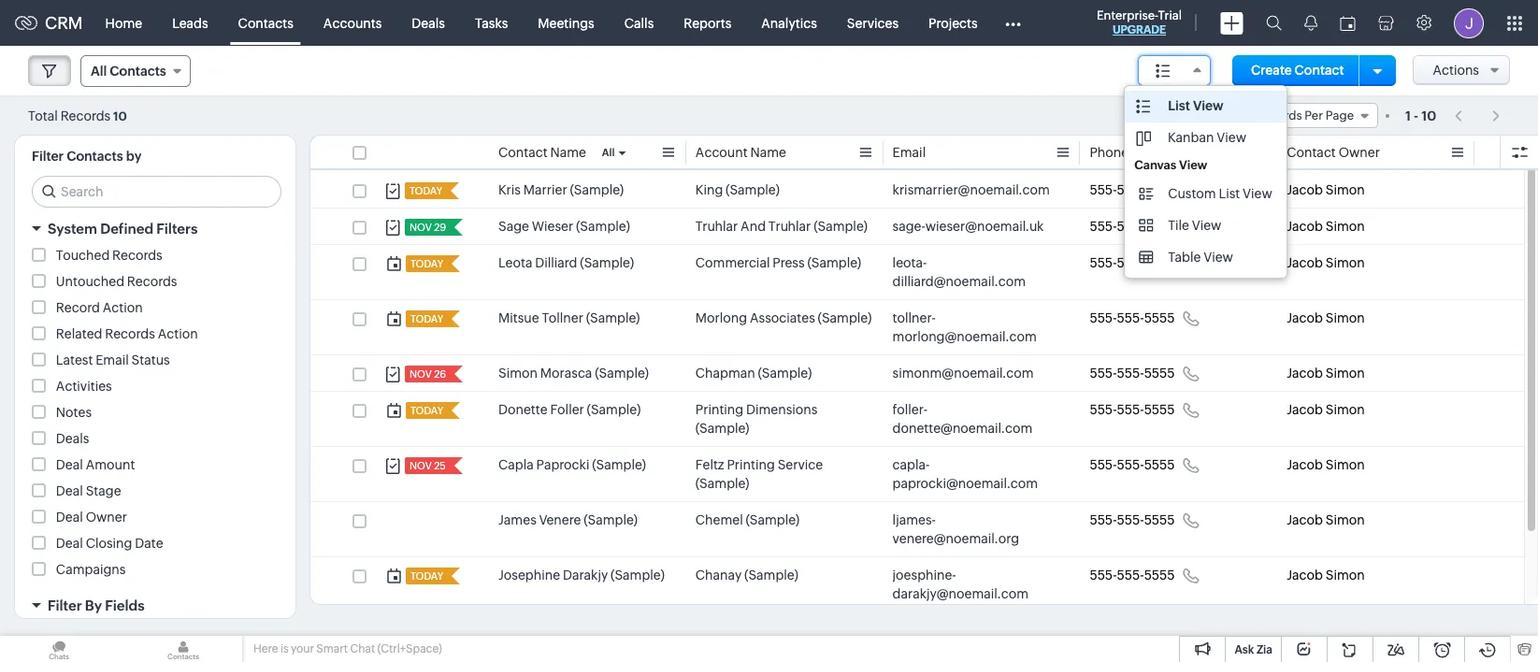 Task type: describe. For each thing, give the bounding box(es) containing it.
filters
[[157, 221, 198, 237]]

here
[[253, 643, 278, 656]]

tollner- morlong@noemail.com link
[[893, 309, 1053, 346]]

jacob simon for donette@noemail.com
[[1287, 402, 1365, 417]]

list view
[[1168, 98, 1224, 113]]

simon for morlong@noemail.com
[[1326, 311, 1365, 326]]

contacts for all contacts
[[110, 64, 166, 79]]

chanay (sample) link
[[696, 566, 799, 585]]

status
[[132, 353, 170, 368]]

filter by fields
[[48, 598, 145, 614]]

contacts image
[[124, 636, 242, 662]]

press
[[773, 255, 805, 270]]

5555 for leota- dilliard@noemail.com
[[1145, 255, 1175, 270]]

commercial press (sample) link
[[696, 253, 862, 272]]

(sample) inside kris marrier (sample) link
[[570, 182, 624, 197]]

simon for darakjy@noemail.com
[[1326, 568, 1365, 583]]

555-555-5555 for sage-wieser@noemail.uk
[[1090, 219, 1175, 234]]

leota dilliard (sample)
[[499, 255, 634, 270]]

leota
[[499, 255, 533, 270]]

records for 10
[[1256, 109, 1303, 123]]

0 vertical spatial contacts
[[238, 15, 294, 30]]

records for touched
[[112, 248, 162, 263]]

jacob simon for wieser@noemail.uk
[[1287, 219, 1365, 234]]

darakjy
[[563, 568, 608, 583]]

tollner
[[542, 311, 584, 326]]

zia
[[1257, 644, 1273, 657]]

owner for contact owner
[[1339, 145, 1380, 160]]

custom list view
[[1168, 186, 1273, 201]]

per
[[1305, 109, 1324, 123]]

list inside custom list view option
[[1219, 186, 1240, 201]]

All Contacts field
[[80, 55, 191, 87]]

555-555-5555 for tollner- morlong@noemail.com
[[1090, 311, 1175, 326]]

10 inside field
[[1240, 109, 1254, 123]]

activities
[[56, 379, 112, 394]]

by
[[85, 598, 102, 614]]

jacob for wieser@noemail.uk
[[1287, 219, 1323, 234]]

nov 26
[[410, 369, 446, 380]]

555-555-5555 for joesphine- darakjy@noemail.com
[[1090, 568, 1175, 583]]

josephine darakjy (sample) link
[[499, 566, 665, 585]]

5555 for joesphine- darakjy@noemail.com
[[1145, 568, 1175, 583]]

system defined filters
[[48, 221, 198, 237]]

555-555-5555 for simonm@noemail.com
[[1090, 366, 1175, 381]]

(sample) inside morlong associates (sample) link
[[818, 311, 872, 326]]

5555 for foller- donette@noemail.com
[[1145, 402, 1175, 417]]

phone
[[1090, 145, 1129, 160]]

kanban view option
[[1125, 123, 1287, 154]]

(sample) inside printing dimensions (sample)
[[696, 421, 750, 436]]

5 jacob from the top
[[1287, 366, 1323, 381]]

services link
[[832, 0, 914, 45]]

size image for tile
[[1139, 217, 1154, 234]]

jacob simon for morlong@noemail.com
[[1287, 311, 1365, 326]]

sage-
[[893, 219, 926, 234]]

deal owner
[[56, 510, 127, 525]]

morlong associates (sample) link
[[696, 309, 872, 327]]

leads link
[[157, 0, 223, 45]]

calls
[[625, 15, 654, 30]]

view for canvas view
[[1179, 158, 1208, 172]]

latest
[[56, 353, 93, 368]]

5 jacob simon from the top
[[1287, 366, 1365, 381]]

tile view
[[1168, 218, 1222, 233]]

(sample) inside simon morasca (sample) link
[[595, 366, 649, 381]]

search element
[[1255, 0, 1294, 46]]

search image
[[1266, 15, 1282, 31]]

filter for filter by fields
[[48, 598, 82, 614]]

size image for list view
[[1137, 98, 1152, 115]]

today for josephine darakjy (sample)
[[411, 571, 443, 582]]

simonm@noemail.com
[[893, 366, 1034, 381]]

related records action
[[56, 326, 198, 341]]

ljames- venere@noemail.org
[[893, 513, 1020, 546]]

jacob for venere@noemail.org
[[1287, 513, 1323, 528]]

5555 for tollner- morlong@noemail.com
[[1145, 311, 1175, 326]]

paprocki
[[537, 457, 590, 472]]

all for all
[[602, 147, 615, 158]]

josephine
[[499, 568, 560, 583]]

(sample) inside the "king (sample)" link
[[726, 182, 780, 197]]

(sample) inside chemel (sample) link
[[746, 513, 800, 528]]

by
[[126, 149, 142, 164]]

5555 for capla- paprocki@noemail.com
[[1145, 457, 1175, 472]]

kris marrier (sample)
[[499, 182, 624, 197]]

(sample) inside sage wieser (sample) link
[[576, 219, 630, 234]]

view for kanban view
[[1217, 130, 1247, 145]]

commercial press (sample)
[[696, 255, 862, 270]]

simon for dilliard@noemail.com
[[1326, 255, 1365, 270]]

filter for filter contacts by
[[32, 149, 64, 164]]

darakjy@noemail.com
[[893, 586, 1029, 601]]

filter contacts by
[[32, 149, 142, 164]]

simon for wieser@noemail.uk
[[1326, 219, 1365, 234]]

contact name
[[499, 145, 586, 160]]

morasca
[[540, 366, 592, 381]]

jacob for dilliard@noemail.com
[[1287, 255, 1323, 270]]

today for leota dilliard (sample)
[[411, 258, 443, 269]]

555-555-5555 for foller- donette@noemail.com
[[1090, 402, 1175, 417]]

jacob for paprocki@noemail.com
[[1287, 457, 1323, 472]]

deal stage
[[56, 484, 121, 499]]

today link for leota
[[406, 255, 445, 272]]

1 truhlar from the left
[[696, 219, 738, 234]]

view for table view
[[1204, 250, 1234, 265]]

james venere (sample) link
[[499, 511, 638, 529]]

chanay
[[696, 568, 742, 583]]

all for all contacts
[[91, 64, 107, 79]]

morlong@noemail.com
[[893, 329, 1037, 344]]

(sample) inside capla paprocki (sample) link
[[592, 457, 646, 472]]

sage-wieser@noemail.uk link
[[893, 217, 1044, 236]]

chemel
[[696, 513, 743, 528]]

enterprise-trial upgrade
[[1097, 8, 1182, 36]]

(sample) inside truhlar and truhlar (sample) link
[[814, 219, 868, 234]]

view for list view
[[1193, 98, 1224, 113]]

table view option
[[1125, 241, 1287, 273]]

canvas view
[[1135, 158, 1208, 172]]

king (sample) link
[[696, 181, 780, 199]]

555-555-5555 for capla- paprocki@noemail.com
[[1090, 457, 1175, 472]]

simon morasca (sample)
[[499, 366, 649, 381]]

capla- paprocki@noemail.com link
[[893, 456, 1053, 493]]

and
[[741, 219, 766, 234]]

accounts
[[323, 15, 382, 30]]

row group containing kris marrier (sample)
[[311, 172, 1525, 662]]

(sample) inside leota dilliard (sample) link
[[580, 255, 634, 270]]

view inside option
[[1243, 186, 1273, 201]]

services
[[847, 15, 899, 30]]

0 vertical spatial size image
[[1156, 63, 1171, 80]]

crm link
[[15, 13, 83, 33]]

chats image
[[0, 636, 118, 662]]

jacob simon for dilliard@noemail.com
[[1287, 255, 1365, 270]]

10 records per page
[[1240, 109, 1354, 123]]

simon for donette@noemail.com
[[1326, 402, 1365, 417]]

(sample) inside commercial press (sample) link
[[808, 255, 862, 270]]

foller-
[[893, 402, 928, 417]]

jacob for morlong@noemail.com
[[1287, 311, 1323, 326]]

service
[[778, 457, 823, 472]]

10 Records Per Page field
[[1230, 103, 1379, 128]]

james venere (sample)
[[499, 513, 638, 528]]

0 horizontal spatial deals
[[56, 431, 89, 446]]

calendar image
[[1340, 15, 1356, 30]]

your
[[291, 643, 314, 656]]

deal amount
[[56, 457, 135, 472]]

(ctrl+space)
[[377, 643, 442, 656]]

(sample) inside "chapman (sample)" link
[[758, 366, 812, 381]]

chanay (sample)
[[696, 568, 799, 583]]

related
[[56, 326, 102, 341]]

today link for josephine
[[406, 568, 445, 585]]

ask zia
[[1235, 644, 1273, 657]]

touched records
[[56, 248, 162, 263]]

closing
[[86, 536, 132, 551]]

table view
[[1168, 250, 1234, 265]]

record
[[56, 300, 100, 315]]

kanban view
[[1168, 130, 1247, 145]]

tile
[[1168, 218, 1190, 233]]

system defined filters button
[[15, 212, 296, 245]]

deal closing date
[[56, 536, 163, 551]]

chapman (sample) link
[[696, 364, 812, 383]]

enterprise-
[[1097, 8, 1159, 22]]

create
[[1252, 63, 1293, 78]]



Task type: vqa. For each thing, say whether or not it's contained in the screenshot.


Task type: locate. For each thing, give the bounding box(es) containing it.
4 jacob from the top
[[1287, 311, 1323, 326]]

today link up nov 26 link
[[406, 311, 445, 327]]

action up "related records action"
[[103, 300, 143, 315]]

5555 for krismarrier@noemail.com
[[1145, 182, 1175, 197]]

jacob for donette@noemail.com
[[1287, 402, 1323, 417]]

size image left table
[[1139, 249, 1154, 266]]

2 vertical spatial nov
[[410, 460, 432, 471]]

all contacts
[[91, 64, 166, 79]]

None field
[[1138, 55, 1211, 86]]

total
[[28, 108, 58, 123]]

meetings
[[538, 15, 595, 30]]

feltz printing service (sample) link
[[696, 456, 874, 493]]

truhlar left and
[[696, 219, 738, 234]]

today up (ctrl+space)
[[411, 571, 443, 582]]

5555 for sage-wieser@noemail.uk
[[1145, 219, 1175, 234]]

1 vertical spatial size image
[[1137, 130, 1152, 147]]

deals inside 'link'
[[412, 15, 445, 30]]

signals element
[[1294, 0, 1329, 46]]

nov for capla
[[410, 460, 432, 471]]

contact for contact name
[[499, 145, 548, 160]]

today link for donette
[[406, 402, 445, 419]]

records for total
[[60, 108, 111, 123]]

jacob for darakjy@noemail.com
[[1287, 568, 1323, 583]]

contact up the kris at the left top of page
[[499, 145, 548, 160]]

jacob
[[1287, 182, 1323, 197], [1287, 219, 1323, 234], [1287, 255, 1323, 270], [1287, 311, 1323, 326], [1287, 366, 1323, 381], [1287, 402, 1323, 417], [1287, 457, 1323, 472], [1287, 513, 1323, 528], [1287, 568, 1323, 583]]

8 5555 from the top
[[1145, 513, 1175, 528]]

3 nov from the top
[[410, 460, 432, 471]]

555-555-5555
[[1090, 182, 1175, 197], [1090, 219, 1175, 234], [1090, 255, 1175, 270], [1090, 311, 1175, 326], [1090, 366, 1175, 381], [1090, 402, 1175, 417], [1090, 457, 1175, 472], [1090, 513, 1175, 528], [1090, 568, 1175, 583]]

1 jacob simon from the top
[[1287, 182, 1365, 197]]

(sample) right wieser
[[576, 219, 630, 234]]

10 up kanban view
[[1240, 109, 1254, 123]]

defined
[[100, 221, 153, 237]]

today link for kris
[[405, 182, 444, 199]]

1 vertical spatial printing
[[727, 457, 775, 472]]

(sample) right morasca
[[595, 366, 649, 381]]

custom list view option
[[1125, 178, 1287, 210]]

7 jacob simon from the top
[[1287, 457, 1365, 472]]

nov 29 link
[[405, 219, 448, 236]]

10 for total records 10
[[113, 109, 127, 123]]

list box containing list view
[[1125, 86, 1287, 278]]

2 deal from the top
[[56, 484, 83, 499]]

filter down total at the left top
[[32, 149, 64, 164]]

(sample) up sage wieser (sample)
[[570, 182, 624, 197]]

reports link
[[669, 0, 747, 45]]

printing inside the feltz printing service (sample)
[[727, 457, 775, 472]]

3 5555 from the top
[[1145, 255, 1175, 270]]

chat
[[350, 643, 375, 656]]

1 vertical spatial all
[[602, 147, 615, 158]]

all up kris marrier (sample) link
[[602, 147, 615, 158]]

4 5555 from the top
[[1145, 311, 1175, 326]]

printing down chapman in the left bottom of the page
[[696, 402, 744, 417]]

6 5555 from the top
[[1145, 402, 1175, 417]]

amount
[[86, 457, 135, 472]]

table
[[1168, 250, 1201, 265]]

1 horizontal spatial email
[[893, 145, 926, 160]]

view right table
[[1204, 250, 1234, 265]]

all inside field
[[91, 64, 107, 79]]

1 horizontal spatial action
[[158, 326, 198, 341]]

records down defined
[[112, 248, 162, 263]]

truhlar up press
[[769, 219, 811, 234]]

(sample) inside josephine darakjy (sample) link
[[611, 568, 665, 583]]

contacts right the leads
[[238, 15, 294, 30]]

0 vertical spatial filter
[[32, 149, 64, 164]]

navigation
[[1446, 102, 1511, 129]]

today down the nov 29 link
[[411, 258, 443, 269]]

10 up by
[[113, 109, 127, 123]]

2 jacob from the top
[[1287, 219, 1323, 234]]

size image inside table view option
[[1139, 249, 1154, 266]]

leota- dilliard@noemail.com link
[[893, 253, 1053, 291]]

row group
[[311, 172, 1525, 662]]

1 horizontal spatial truhlar
[[769, 219, 811, 234]]

29
[[434, 222, 446, 233]]

simon morasca (sample) link
[[499, 364, 649, 383]]

1 nov from the top
[[410, 222, 432, 233]]

capla paprocki (sample) link
[[499, 456, 646, 474]]

list box
[[1125, 86, 1287, 278]]

(sample) inside the feltz printing service (sample)
[[696, 476, 750, 491]]

page
[[1326, 109, 1354, 123]]

tollner-
[[893, 311, 936, 326]]

3 jacob from the top
[[1287, 255, 1323, 270]]

2 vertical spatial size image
[[1139, 217, 1154, 234]]

today link for mitsue
[[406, 311, 445, 327]]

josephine darakjy (sample)
[[499, 568, 665, 583]]

canvas
[[1135, 158, 1177, 172]]

joesphine- darakjy@noemail.com link
[[893, 566, 1053, 603]]

555-555-5555 for leota- dilliard@noemail.com
[[1090, 255, 1175, 270]]

10 inside the total records 10
[[113, 109, 127, 123]]

size image for custom
[[1139, 185, 1154, 202]]

fields
[[105, 598, 145, 614]]

name for contact name
[[550, 145, 586, 160]]

jacob simon for paprocki@noemail.com
[[1287, 457, 1365, 472]]

(sample)
[[570, 182, 624, 197], [726, 182, 780, 197], [576, 219, 630, 234], [814, 219, 868, 234], [580, 255, 634, 270], [808, 255, 862, 270], [586, 311, 640, 326], [818, 311, 872, 326], [595, 366, 649, 381], [758, 366, 812, 381], [587, 402, 641, 417], [696, 421, 750, 436], [592, 457, 646, 472], [696, 476, 750, 491], [584, 513, 638, 528], [746, 513, 800, 528], [611, 568, 665, 583], [745, 568, 799, 583]]

campaigns
[[56, 562, 126, 577]]

1 vertical spatial action
[[158, 326, 198, 341]]

profile element
[[1443, 0, 1496, 45]]

deal up campaigns
[[56, 536, 83, 551]]

1 horizontal spatial owner
[[1339, 145, 1380, 160]]

9 jacob simon from the top
[[1287, 568, 1365, 583]]

(sample) down feltz
[[696, 476, 750, 491]]

size image up canvas
[[1137, 130, 1152, 147]]

chapman
[[696, 366, 756, 381]]

deals down notes
[[56, 431, 89, 446]]

size image inside tile view option
[[1139, 217, 1154, 234]]

26
[[434, 369, 446, 380]]

(sample) inside james venere (sample) link
[[584, 513, 638, 528]]

(sample) right tollner
[[586, 311, 640, 326]]

nov left the 26
[[410, 369, 432, 380]]

jacob simon for venere@noemail.org
[[1287, 513, 1365, 528]]

krismarrier@noemail.com
[[893, 182, 1050, 197]]

list up the "kanban"
[[1168, 98, 1191, 113]]

today for mitsue tollner (sample)
[[411, 313, 443, 325]]

deals left tasks
[[412, 15, 445, 30]]

1 vertical spatial filter
[[48, 598, 82, 614]]

today down nov 26 link
[[411, 405, 443, 416]]

(sample) down the "feltz printing service (sample)" link
[[746, 513, 800, 528]]

1 horizontal spatial deals
[[412, 15, 445, 30]]

size image left list view
[[1137, 98, 1152, 115]]

deal for deal amount
[[56, 457, 83, 472]]

records left per
[[1256, 109, 1303, 123]]

name
[[550, 145, 586, 160], [751, 145, 787, 160]]

0 horizontal spatial owner
[[86, 510, 127, 525]]

records for related
[[105, 326, 155, 341]]

wieser@noemail.uk
[[926, 219, 1044, 234]]

1 vertical spatial size image
[[1139, 185, 1154, 202]]

deal up the deal stage
[[56, 457, 83, 472]]

nov left 29
[[410, 222, 432, 233]]

0 horizontal spatial list
[[1168, 98, 1191, 113]]

10 for 1 - 10
[[1422, 108, 1437, 123]]

king
[[696, 182, 723, 197]]

today link down nov 26 link
[[406, 402, 445, 419]]

(sample) right dilliard at the top left of the page
[[580, 255, 634, 270]]

mitsue tollner (sample)
[[499, 311, 640, 326]]

nov 26 link
[[405, 366, 448, 383]]

8 jacob from the top
[[1287, 513, 1323, 528]]

1 vertical spatial contacts
[[110, 64, 166, 79]]

contacts down home
[[110, 64, 166, 79]]

0 vertical spatial size image
[[1137, 98, 1152, 115]]

size image for kanban view
[[1137, 130, 1152, 147]]

1 horizontal spatial all
[[602, 147, 615, 158]]

nov 29
[[410, 222, 446, 233]]

1 deal from the top
[[56, 457, 83, 472]]

2 vertical spatial size image
[[1139, 249, 1154, 266]]

5555 for ljames- venere@noemail.org
[[1145, 513, 1175, 528]]

sage wieser (sample)
[[499, 219, 630, 234]]

records for untouched
[[127, 274, 177, 289]]

today for kris marrier (sample)
[[410, 185, 443, 196]]

size image up list view
[[1156, 63, 1171, 80]]

contacts for filter contacts by
[[67, 149, 123, 164]]

Search text field
[[33, 177, 281, 207]]

smart
[[316, 643, 348, 656]]

custom
[[1168, 186, 1217, 201]]

25
[[434, 460, 446, 471]]

(sample) up dimensions
[[758, 366, 812, 381]]

name for account name
[[751, 145, 787, 160]]

deal left stage
[[56, 484, 83, 499]]

profile image
[[1454, 8, 1484, 38]]

(sample) right darakjy
[[611, 568, 665, 583]]

contact up per
[[1295, 63, 1345, 78]]

jacob simon for darakjy@noemail.com
[[1287, 568, 1365, 583]]

2 vertical spatial contacts
[[67, 149, 123, 164]]

1 - 10
[[1406, 108, 1437, 123]]

tile view option
[[1125, 210, 1287, 241]]

list right the custom
[[1219, 186, 1240, 201]]

printing dimensions (sample) link
[[696, 400, 874, 438]]

owner for deal owner
[[86, 510, 127, 525]]

simon for paprocki@noemail.com
[[1326, 457, 1365, 472]]

simon for venere@noemail.org
[[1326, 513, 1365, 528]]

wieser
[[532, 219, 574, 234]]

today link down the nov 29 link
[[406, 255, 445, 272]]

5555 for simonm@noemail.com
[[1145, 366, 1175, 381]]

size image inside the list view option
[[1137, 98, 1152, 115]]

contact down per
[[1287, 145, 1336, 160]]

king (sample)
[[696, 182, 780, 197]]

kanban
[[1168, 130, 1214, 145]]

1 horizontal spatial 10
[[1240, 109, 1254, 123]]

7 jacob from the top
[[1287, 457, 1323, 472]]

size image inside 'kanban view' option
[[1137, 130, 1152, 147]]

9 jacob from the top
[[1287, 568, 1323, 583]]

0 vertical spatial owner
[[1339, 145, 1380, 160]]

deal for deal closing date
[[56, 536, 83, 551]]

name right account
[[751, 145, 787, 160]]

6 555-555-5555 from the top
[[1090, 402, 1175, 417]]

(sample) right press
[[808, 255, 862, 270]]

printing right feltz
[[727, 457, 775, 472]]

1 555-555-5555 from the top
[[1090, 182, 1175, 197]]

home link
[[90, 0, 157, 45]]

create menu image
[[1221, 12, 1244, 34]]

contact owner
[[1287, 145, 1380, 160]]

0 horizontal spatial truhlar
[[696, 219, 738, 234]]

truhlar
[[696, 219, 738, 234], [769, 219, 811, 234]]

krismarrier@noemail.com link
[[893, 181, 1050, 199]]

today link up the nov 29 link
[[405, 182, 444, 199]]

size image down canvas
[[1139, 185, 1154, 202]]

6 jacob from the top
[[1287, 402, 1323, 417]]

555-555-5555 for ljames- venere@noemail.org
[[1090, 513, 1175, 528]]

9 5555 from the top
[[1145, 568, 1175, 583]]

0 horizontal spatial all
[[91, 64, 107, 79]]

morlong
[[696, 311, 747, 326]]

nov for sage
[[410, 222, 432, 233]]

records inside field
[[1256, 109, 1303, 123]]

owner
[[1339, 145, 1380, 160], [86, 510, 127, 525]]

nov inside "link"
[[410, 460, 432, 471]]

today for donette foller (sample)
[[411, 405, 443, 416]]

(sample) right chanay
[[745, 568, 799, 583]]

email down "related records action"
[[96, 353, 129, 368]]

owner down page
[[1339, 145, 1380, 160]]

records up latest email status
[[105, 326, 155, 341]]

signals image
[[1305, 15, 1318, 31]]

1 name from the left
[[550, 145, 586, 160]]

(sample) inside donette foller (sample) "link"
[[587, 402, 641, 417]]

7 555-555-5555 from the top
[[1090, 457, 1175, 472]]

view up kanban view
[[1193, 98, 1224, 113]]

0 horizontal spatial name
[[550, 145, 586, 160]]

printing inside printing dimensions (sample)
[[696, 402, 744, 417]]

0 horizontal spatial email
[[96, 353, 129, 368]]

action up status
[[158, 326, 198, 341]]

record action
[[56, 300, 143, 315]]

list view option
[[1125, 91, 1287, 123]]

nov
[[410, 222, 432, 233], [410, 369, 432, 380], [410, 460, 432, 471]]

contact for contact owner
[[1287, 145, 1336, 160]]

dimensions
[[746, 402, 818, 417]]

2 name from the left
[[751, 145, 787, 160]]

contacts left by
[[67, 149, 123, 164]]

(sample) inside chanay (sample) link
[[745, 568, 799, 583]]

nov left 25
[[410, 460, 432, 471]]

all up the total records 10
[[91, 64, 107, 79]]

1
[[1406, 108, 1411, 123]]

8 555-555-5555 from the top
[[1090, 513, 1175, 528]]

555-
[[1090, 182, 1117, 197], [1117, 182, 1145, 197], [1090, 219, 1117, 234], [1117, 219, 1145, 234], [1090, 255, 1117, 270], [1117, 255, 1145, 270], [1090, 311, 1117, 326], [1117, 311, 1145, 326], [1090, 366, 1117, 381], [1117, 366, 1145, 381], [1090, 402, 1117, 417], [1117, 402, 1145, 417], [1090, 457, 1117, 472], [1117, 457, 1145, 472], [1090, 513, 1117, 528], [1117, 513, 1145, 528], [1090, 568, 1117, 583], [1117, 568, 1145, 583]]

size image inside custom list view option
[[1139, 185, 1154, 202]]

0 vertical spatial all
[[91, 64, 107, 79]]

Other Modules field
[[993, 8, 1033, 38]]

today up the nov 29 link
[[410, 185, 443, 196]]

(sample) right paprocki
[[592, 457, 646, 472]]

today up nov 26 link
[[411, 313, 443, 325]]

list inside option
[[1168, 98, 1191, 113]]

deal for deal stage
[[56, 484, 83, 499]]

4 jacob simon from the top
[[1287, 311, 1365, 326]]

ljames- venere@noemail.org link
[[893, 511, 1053, 548]]

here is your smart chat (ctrl+space)
[[253, 643, 442, 656]]

1 jacob from the top
[[1287, 182, 1323, 197]]

filter inside dropdown button
[[48, 598, 82, 614]]

calls link
[[610, 0, 669, 45]]

today link up (ctrl+space)
[[406, 568, 445, 585]]

2 truhlar from the left
[[769, 219, 811, 234]]

accounts link
[[309, 0, 397, 45]]

tasks link
[[460, 0, 523, 45]]

size image
[[1137, 98, 1152, 115], [1137, 130, 1152, 147], [1139, 249, 1154, 266]]

records up filter contacts by
[[60, 108, 111, 123]]

7 5555 from the top
[[1145, 457, 1175, 472]]

deals
[[412, 15, 445, 30], [56, 431, 89, 446]]

venere@noemail.org
[[893, 531, 1020, 546]]

records down touched records
[[127, 274, 177, 289]]

0 vertical spatial action
[[103, 300, 143, 315]]

truhlar and truhlar (sample) link
[[696, 217, 868, 236]]

simon
[[1326, 182, 1365, 197], [1326, 219, 1365, 234], [1326, 255, 1365, 270], [1326, 311, 1365, 326], [499, 366, 538, 381], [1326, 366, 1365, 381], [1326, 402, 1365, 417], [1326, 457, 1365, 472], [1326, 513, 1365, 528], [1326, 568, 1365, 583]]

1 horizontal spatial name
[[751, 145, 787, 160]]

0 vertical spatial email
[[893, 145, 926, 160]]

size image left tile
[[1139, 217, 1154, 234]]

filter
[[32, 149, 64, 164], [48, 598, 82, 614]]

(sample) left sage-
[[814, 219, 868, 234]]

records
[[60, 108, 111, 123], [1256, 109, 1303, 123], [112, 248, 162, 263], [127, 274, 177, 289], [105, 326, 155, 341]]

2 jacob simon from the top
[[1287, 219, 1365, 234]]

commercial
[[696, 255, 770, 270]]

0 horizontal spatial 10
[[113, 109, 127, 123]]

4 deal from the top
[[56, 536, 83, 551]]

size image for table view
[[1139, 249, 1154, 266]]

(sample) up and
[[726, 182, 780, 197]]

notes
[[56, 405, 92, 420]]

(sample) right foller
[[587, 402, 641, 417]]

2 5555 from the top
[[1145, 219, 1175, 234]]

4 555-555-5555 from the top
[[1090, 311, 1175, 326]]

1 vertical spatial owner
[[86, 510, 127, 525]]

contacts inside field
[[110, 64, 166, 79]]

6 jacob simon from the top
[[1287, 402, 1365, 417]]

1 vertical spatial deals
[[56, 431, 89, 446]]

0 vertical spatial deals
[[412, 15, 445, 30]]

0 vertical spatial printing
[[696, 402, 744, 417]]

owner up closing
[[86, 510, 127, 525]]

5 555-555-5555 from the top
[[1090, 366, 1175, 381]]

untouched
[[56, 274, 124, 289]]

3 555-555-5555 from the top
[[1090, 255, 1175, 270]]

0 horizontal spatial action
[[103, 300, 143, 315]]

view right tile
[[1192, 218, 1222, 233]]

(sample) up feltz
[[696, 421, 750, 436]]

0 vertical spatial nov
[[410, 222, 432, 233]]

nov for simon
[[410, 369, 432, 380]]

1 vertical spatial nov
[[410, 369, 432, 380]]

create contact
[[1252, 63, 1345, 78]]

account name
[[696, 145, 787, 160]]

trial
[[1159, 8, 1182, 22]]

5 5555 from the top
[[1145, 366, 1175, 381]]

(sample) right associates
[[818, 311, 872, 326]]

size image
[[1156, 63, 1171, 80], [1139, 185, 1154, 202], [1139, 217, 1154, 234]]

donette
[[499, 402, 548, 417]]

2 horizontal spatial 10
[[1422, 108, 1437, 123]]

8 jacob simon from the top
[[1287, 513, 1365, 528]]

name up kris marrier (sample) link
[[550, 145, 586, 160]]

view down the list view option
[[1217, 130, 1247, 145]]

10 right -
[[1422, 108, 1437, 123]]

view up tile view option
[[1243, 186, 1273, 201]]

view
[[1193, 98, 1224, 113], [1217, 130, 1247, 145], [1179, 158, 1208, 172], [1243, 186, 1273, 201], [1192, 218, 1222, 233], [1204, 250, 1234, 265]]

1 vertical spatial list
[[1219, 186, 1240, 201]]

555-555-5555 for krismarrier@noemail.com
[[1090, 182, 1175, 197]]

deal down the deal stage
[[56, 510, 83, 525]]

create menu element
[[1209, 0, 1255, 45]]

0 vertical spatial list
[[1168, 98, 1191, 113]]

email up krismarrier@noemail.com
[[893, 145, 926, 160]]

touched
[[56, 248, 110, 263]]

view for tile view
[[1192, 218, 1222, 233]]

latest email status
[[56, 353, 170, 368]]

contact inside button
[[1295, 63, 1345, 78]]

3 deal from the top
[[56, 510, 83, 525]]

1 horizontal spatial list
[[1219, 186, 1240, 201]]

sage wieser (sample) link
[[499, 217, 630, 236]]

2 nov from the top
[[410, 369, 432, 380]]

(sample) inside mitsue tollner (sample) link
[[586, 311, 640, 326]]

date
[[135, 536, 163, 551]]

9 555-555-5555 from the top
[[1090, 568, 1175, 583]]

(sample) right venere at bottom
[[584, 513, 638, 528]]

filter left by
[[48, 598, 82, 614]]

view down the "kanban"
[[1179, 158, 1208, 172]]

leads
[[172, 15, 208, 30]]

1 vertical spatial email
[[96, 353, 129, 368]]

1 5555 from the top
[[1145, 182, 1175, 197]]

2 555-555-5555 from the top
[[1090, 219, 1175, 234]]

deal for deal owner
[[56, 510, 83, 525]]

3 jacob simon from the top
[[1287, 255, 1365, 270]]



